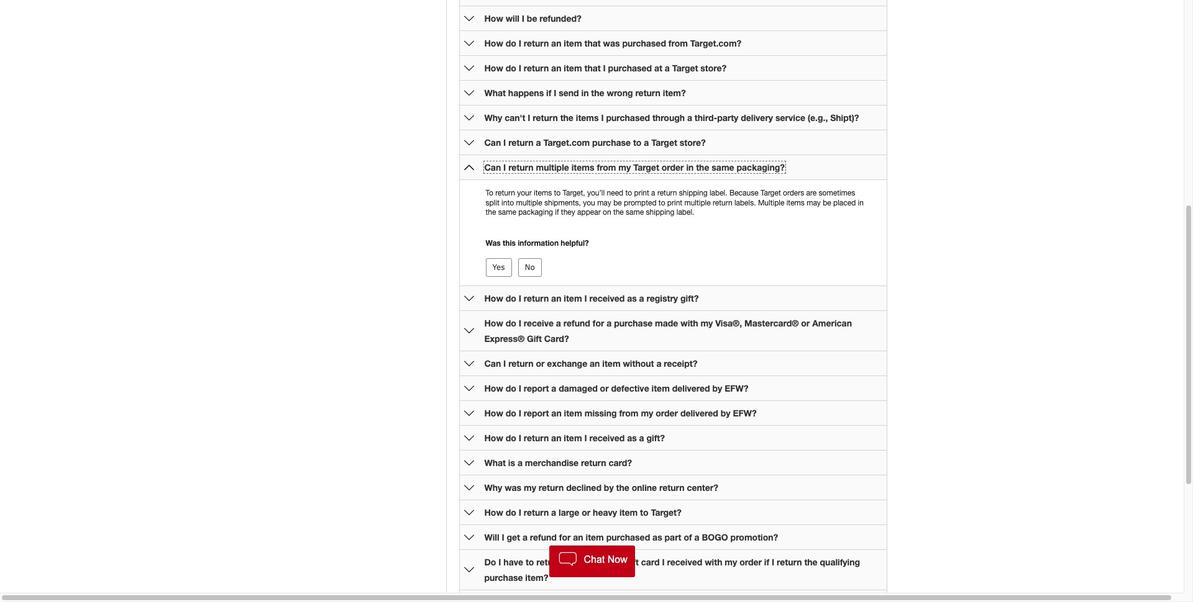 Task type: describe. For each thing, give the bounding box(es) containing it.
do for how do i report a damaged or defective item delivered by efw?
[[506, 384, 516, 394]]

split
[[486, 199, 500, 207]]

card
[[641, 558, 660, 568]]

item? inside do i have to return the free gift or gift card i received with my order if i return the qualifying purchase item?
[[525, 573, 549, 584]]

0 vertical spatial by
[[713, 384, 723, 394]]

why can't i return the items i purchased through a third-party delivery service (e.g., shipt)? link
[[485, 113, 859, 123]]

how for how do i report a damaged or defective item delivered by efw?
[[485, 384, 503, 394]]

receive
[[524, 318, 554, 329]]

target.com?
[[690, 38, 742, 48]]

circle arrow e image for how do i return a large or heavy item to target?
[[464, 508, 474, 518]]

the left free
[[564, 558, 577, 568]]

item right 'defective'
[[652, 384, 670, 394]]

do i have to return the free gift or gift card i received with my order if i return the qualifying purchase item?
[[485, 558, 860, 584]]

a right get
[[523, 533, 528, 543]]

merchandise
[[525, 458, 579, 469]]

orders
[[783, 189, 805, 198]]

an for how do i report an item missing from my order delivered by efw?
[[552, 408, 562, 419]]

express®
[[485, 334, 525, 344]]

circle arrow e image for how do i return an item i received as a gift?
[[464, 434, 474, 444]]

why for why can't i return the items i purchased through a third-party delivery service (e.g., shipt)?
[[485, 113, 502, 123]]

purchased down wrong
[[606, 113, 650, 123]]

1 horizontal spatial print
[[667, 199, 683, 207]]

now
[[608, 555, 628, 566]]

packaging?
[[737, 162, 785, 173]]

0 vertical spatial store?
[[701, 63, 727, 73]]

return down promotion?
[[777, 558, 802, 568]]

2 may from the left
[[807, 199, 821, 207]]

to up can i return multiple items from my target order in the same packaging?
[[633, 137, 642, 148]]

if inside the "to return your items to target, you'll need to print a return shipping label. because target orders are sometimes split into multiple shipments, you may be prompted to print multiple return labels. multiple items may be placed in the same packaging if they appear on the same shipping label."
[[555, 208, 559, 217]]

return up the into
[[496, 189, 515, 198]]

my down 'defective'
[[641, 408, 654, 419]]

to up the shipments,
[[554, 189, 561, 198]]

how do i return an item that was purchased from target.com? link
[[485, 38, 742, 48]]

0 vertical spatial delivered
[[672, 384, 710, 394]]

purchased for item
[[606, 533, 650, 543]]

item down refunded? on the left top of the page
[[564, 38, 582, 48]]

or inside how do i receive a refund for a purchase made with my visa®, mastercard® or american express® gift card?
[[801, 318, 810, 329]]

or inside do i have to return the free gift or gift card i received with my order if i return the qualifying purchase item?
[[614, 558, 623, 568]]

do for how do i return a large or heavy item to target?
[[506, 508, 516, 519]]

have
[[504, 558, 523, 568]]

information
[[518, 239, 559, 248]]

return left the labels.
[[713, 199, 733, 207]]

why was my return declined by the online return center? link
[[485, 483, 719, 494]]

can i return a target.com purchase to a target store?
[[485, 137, 706, 148]]

circle arrow e image for why can't i return the items i purchased through a third-party delivery service (e.g., shipt)?
[[464, 113, 474, 123]]

get
[[507, 533, 520, 543]]

registry
[[647, 293, 678, 304]]

0 vertical spatial print
[[634, 189, 649, 198]]

a up can i return multiple items from my target order in the same packaging?
[[644, 137, 649, 148]]

how do i return an item that was purchased from target.com?
[[485, 38, 742, 48]]

1 horizontal spatial shipping
[[679, 189, 708, 198]]

online
[[632, 483, 657, 494]]

i inside how do i receive a refund for a purchase made with my visa®, mastercard® or american express® gift card?
[[519, 318, 521, 329]]

at
[[655, 63, 663, 73]]

a left third-
[[687, 113, 692, 123]]

happens
[[508, 88, 544, 98]]

how for how will i be refunded?
[[485, 13, 503, 24]]

1 vertical spatial order
[[656, 408, 678, 419]]

on
[[603, 208, 611, 217]]

circle arrow e image for how do i return an item i received as a registry gift?
[[464, 294, 474, 304]]

return down at
[[636, 88, 661, 98]]

an down how do i return a large or heavy item to target? link
[[573, 533, 583, 543]]

wrong
[[607, 88, 633, 98]]

how do i receive a refund for a purchase made with my visa®, mastercard® or american express® gift card? link
[[485, 318, 852, 344]]

target.com
[[544, 137, 590, 148]]

item up how do i report a damaged or defective item delivered by efw? in the bottom of the page
[[603, 359, 621, 369]]

defective
[[611, 384, 649, 394]]

with inside how do i receive a refund for a purchase made with my visa®, mastercard® or american express® gift card?
[[681, 318, 698, 329]]

the right on
[[613, 208, 624, 217]]

is
[[508, 458, 515, 469]]

an right exchange
[[590, 359, 600, 369]]

return up why was my return declined by the online return center? at the bottom of the page
[[581, 458, 606, 469]]

a down how do i return an item i received as a registry gift?
[[607, 318, 612, 329]]

return up merchandise
[[524, 433, 549, 444]]

can for can i return or exchange an item without a receipt?
[[485, 359, 501, 369]]

was
[[486, 239, 501, 248]]

target inside the "to return your items to target, you'll need to print a return shipping label. because target orders are sometimes split into multiple shipments, you may be prompted to print multiple return labels. multiple items may be placed in the same packaging if they appear on the same shipping label."
[[761, 189, 781, 198]]

of
[[684, 533, 692, 543]]

items down what happens if i send in the wrong return item? link
[[576, 113, 599, 123]]

the up target.com
[[560, 113, 574, 123]]

target up prompted
[[634, 162, 659, 173]]

the left the qualifying
[[805, 558, 818, 568]]

do for how do i report an item missing from my order delivered by efw?
[[506, 408, 516, 419]]

item up send
[[564, 63, 582, 73]]

my down merchandise
[[524, 483, 536, 494]]

a right of
[[695, 533, 700, 543]]

received inside do i have to return the free gift or gift card i received with my order if i return the qualifying purchase item?
[[667, 558, 703, 568]]

multiple left the labels.
[[685, 199, 711, 207]]

2 horizontal spatial same
[[712, 162, 734, 173]]

how for how do i return an item that was purchased from target.com?
[[485, 38, 503, 48]]

if inside do i have to return the free gift or gift card i received with my order if i return the qualifying purchase item?
[[764, 558, 770, 568]]

can i return a target.com purchase to a target store? link
[[485, 137, 706, 148]]

service
[[776, 113, 806, 123]]

how will i be refunded?
[[485, 13, 582, 24]]

circle arrow s image
[[464, 163, 474, 172]]

item up how do i return an item i received as a gift?
[[564, 408, 582, 419]]

0 horizontal spatial from
[[597, 162, 616, 173]]

without
[[623, 359, 654, 369]]

the left wrong
[[591, 88, 605, 98]]

how will i be refunded? link
[[485, 13, 582, 24]]

my inside do i have to return the free gift or gift card i received with my order if i return the qualifying purchase item?
[[725, 558, 737, 568]]

send
[[559, 88, 579, 98]]

to return your items to target, you'll need to print a return shipping label. because target orders are sometimes split into multiple shipments, you may be prompted to print multiple return labels. multiple items may be placed in the same packaging if they appear on the same shipping label.
[[486, 189, 864, 217]]

circle arrow e image for how do i return an item that was purchased from target.com?
[[464, 38, 474, 48]]

exchange
[[547, 359, 588, 369]]

my up need
[[619, 162, 631, 173]]

items up 'target,'
[[572, 162, 595, 173]]

how do i report an item missing from my order delivered by efw?
[[485, 408, 757, 419]]

0 vertical spatial from
[[669, 38, 688, 48]]

third-
[[695, 113, 717, 123]]

2 horizontal spatial be
[[823, 199, 832, 207]]

how do i return an item that i purchased at a target store? link
[[485, 63, 727, 73]]

0 horizontal spatial be
[[527, 13, 537, 24]]

need
[[607, 189, 624, 198]]

as for gift?
[[627, 433, 637, 444]]

items right your
[[534, 189, 552, 198]]

as for registry
[[627, 293, 637, 304]]

the up the "to return your items to target, you'll need to print a return shipping label. because target orders are sometimes split into multiple shipments, you may be prompted to print multiple return labels. multiple items may be placed in the same packaging if they appear on the same shipping label."
[[696, 162, 710, 173]]

circle arrow e image for how do i receive a refund for a purchase made with my visa®, mastercard® or american express® gift card?
[[464, 326, 474, 336]]

appear
[[578, 208, 601, 217]]

return right have
[[537, 558, 562, 568]]

american
[[813, 318, 852, 329]]

1 vertical spatial was
[[505, 483, 522, 494]]

chat now button
[[549, 546, 635, 578]]

can for can i return a target.com purchase to a target store?
[[485, 137, 501, 148]]

center?
[[687, 483, 719, 494]]

0 vertical spatial order
[[662, 162, 684, 173]]

a left target.com
[[536, 137, 541, 148]]

to
[[486, 189, 494, 198]]

how for how do i return a large or heavy item to target?
[[485, 508, 503, 519]]

return left large at left bottom
[[524, 508, 549, 519]]

packaging
[[519, 208, 553, 217]]

mastercard®
[[745, 318, 799, 329]]

how do i return an item i received as a registry gift?
[[485, 293, 699, 304]]

target down through
[[652, 137, 677, 148]]

circle arrow e image for can i return or exchange an item without a receipt?
[[464, 359, 474, 369]]

2 vertical spatial by
[[604, 483, 614, 494]]

party
[[717, 113, 739, 123]]

purchased for was
[[622, 38, 666, 48]]

labels.
[[735, 199, 756, 207]]

you
[[583, 199, 595, 207]]

order inside do i have to return the free gift or gift card i received with my order if i return the qualifying purchase item?
[[740, 558, 762, 568]]

0 vertical spatial item?
[[663, 88, 686, 98]]

helpful?
[[561, 239, 589, 248]]

refunded?
[[540, 13, 582, 24]]

return up target?
[[660, 483, 685, 494]]

purchase inside how do i receive a refund for a purchase made with my visa®, mastercard® or american express® gift card?
[[614, 318, 653, 329]]

1 vertical spatial by
[[721, 408, 731, 419]]

(e.g.,
[[808, 113, 828, 123]]

an for how do i return an item i received as a gift?
[[551, 433, 562, 444]]

can for can i return multiple items from my target order in the same packaging?
[[485, 162, 501, 173]]

return down can't
[[509, 137, 534, 148]]

how do i return a large or heavy item to target? link
[[485, 508, 682, 519]]

will i get a refund for an item purchased as part of a bogo promotion? link
[[485, 533, 778, 543]]

item right heavy
[[620, 508, 638, 519]]

1 vertical spatial efw?
[[733, 408, 757, 419]]

how do i return an item i received as a gift? link
[[485, 433, 665, 444]]

how do i return an item i received as a registry gift? link
[[485, 293, 699, 304]]

receipt?
[[664, 359, 698, 369]]

0 horizontal spatial for
[[559, 533, 571, 543]]

into
[[502, 199, 514, 207]]

a right without
[[657, 359, 662, 369]]

circle arrow e image for will i get a refund for an item purchased as part of a bogo promotion?
[[464, 533, 474, 543]]

how for how do i return an item that i purchased at a target store?
[[485, 63, 503, 73]]

what for what happens if i send in the wrong return item?
[[485, 88, 506, 98]]

your
[[517, 189, 532, 198]]

a inside the "to return your items to target, you'll need to print a return shipping label. because target orders are sometimes split into multiple shipments, you may be prompted to print multiple return labels. multiple items may be placed in the same packaging if they appear on the same shipping label."
[[652, 189, 656, 198]]

to left target?
[[640, 508, 649, 519]]

target?
[[651, 508, 682, 519]]

for inside how do i receive a refund for a purchase made with my visa®, mastercard® or american express® gift card?
[[593, 318, 604, 329]]

how for how do i return an item i received as a gift?
[[485, 433, 503, 444]]

can i return or exchange an item without a receipt? link
[[485, 359, 698, 369]]

how for how do i receive a refund for a purchase made with my visa®, mastercard® or american express® gift card?
[[485, 318, 503, 329]]

damaged
[[559, 384, 598, 394]]

item up chat
[[586, 533, 604, 543]]

report for an
[[524, 408, 549, 419]]

received for registry
[[590, 293, 625, 304]]

to right need
[[626, 189, 632, 198]]

through
[[653, 113, 685, 123]]



Task type: vqa. For each thing, say whether or not it's contained in the screenshot.
top purchase
yes



Task type: locate. For each thing, give the bounding box(es) containing it.
do for how do i return an item that i purchased at a target store?
[[506, 63, 516, 73]]

my inside how do i receive a refund for a purchase made with my visa®, mastercard® or american express® gift card?
[[701, 318, 713, 329]]

with right 'made'
[[681, 318, 698, 329]]

0 vertical spatial label.
[[710, 189, 728, 198]]

0 horizontal spatial in
[[582, 88, 589, 98]]

an for how do i return an item that i purchased at a target store?
[[551, 63, 562, 73]]

return down can i return multiple items from my target order in the same packaging?
[[658, 189, 677, 198]]

0 vertical spatial shipping
[[679, 189, 708, 198]]

do inside how do i receive a refund for a purchase made with my visa®, mastercard® or american express® gift card?
[[506, 318, 516, 329]]

1 vertical spatial delivered
[[681, 408, 718, 419]]

item up what is a merchandise return card? link
[[564, 433, 582, 444]]

2 gift from the left
[[625, 558, 639, 568]]

1 vertical spatial store?
[[680, 137, 706, 148]]

be right the will
[[527, 13, 537, 24]]

visa®,
[[716, 318, 742, 329]]

gift
[[527, 334, 542, 344]]

in inside the "to return your items to target, you'll need to print a return shipping label. because target orders are sometimes split into multiple shipments, you may be prompted to print multiple return labels. multiple items may be placed in the same packaging if they appear on the same shipping label."
[[858, 199, 864, 207]]

1 circle arrow e image from the top
[[464, 13, 474, 23]]

refund up card?
[[564, 318, 590, 329]]

1 horizontal spatial be
[[614, 199, 622, 207]]

8 do from the top
[[506, 508, 516, 519]]

2 circle arrow e image from the top
[[464, 38, 474, 48]]

1 vertical spatial why
[[485, 483, 502, 494]]

0 horizontal spatial refund
[[530, 533, 557, 543]]

how do i report an item missing from my order delivered by efw? link
[[485, 408, 757, 419]]

6 how from the top
[[485, 384, 503, 394]]

1 vertical spatial received
[[590, 433, 625, 444]]

received down of
[[667, 558, 703, 568]]

how do i report a damaged or defective item delivered by efw?
[[485, 384, 749, 394]]

1 horizontal spatial with
[[705, 558, 723, 568]]

free
[[580, 558, 596, 568]]

report
[[524, 384, 549, 394], [524, 408, 549, 419]]

1 can from the top
[[485, 137, 501, 148]]

target right at
[[672, 63, 698, 73]]

1 horizontal spatial for
[[593, 318, 604, 329]]

do i have to return the free gift or gift card i received with my order if i return the qualifying purchase item? link
[[485, 558, 860, 584]]

shipping
[[679, 189, 708, 198], [646, 208, 675, 217]]

0 vertical spatial with
[[681, 318, 698, 329]]

efw?
[[725, 384, 749, 394], [733, 408, 757, 419]]

can i return multiple items from my target order in the same packaging? link
[[485, 162, 785, 173]]

order down promotion?
[[740, 558, 762, 568]]

card?
[[609, 458, 632, 469]]

or right chat
[[614, 558, 623, 568]]

item up card?
[[564, 293, 582, 304]]

0 vertical spatial was
[[603, 38, 620, 48]]

an up send
[[551, 63, 562, 73]]

how for how do i report an item missing from my order delivered by efw?
[[485, 408, 503, 419]]

0 vertical spatial as
[[627, 293, 637, 304]]

refund right get
[[530, 533, 557, 543]]

0 horizontal spatial gift
[[598, 558, 612, 568]]

be down need
[[614, 199, 622, 207]]

do for how do i return an item i received as a registry gift?
[[506, 293, 516, 304]]

circle arrow e image for what happens if i send in the wrong return item?
[[464, 88, 474, 98]]

card?
[[544, 334, 569, 344]]

1 horizontal spatial may
[[807, 199, 821, 207]]

0 vertical spatial can
[[485, 137, 501, 148]]

4 how from the top
[[485, 293, 503, 304]]

because
[[730, 189, 759, 198]]

return up your
[[509, 162, 534, 173]]

will i get a refund for an item purchased as part of a bogo promotion?
[[485, 533, 778, 543]]

1 may from the left
[[597, 199, 612, 207]]

items
[[576, 113, 599, 123], [572, 162, 595, 173], [534, 189, 552, 198], [787, 199, 805, 207]]

0 vertical spatial received
[[590, 293, 625, 304]]

1 circle arrow e image from the top
[[464, 63, 474, 73]]

or down gift
[[536, 359, 545, 369]]

print up prompted
[[634, 189, 649, 198]]

circle arrow e image
[[464, 13, 474, 23], [464, 38, 474, 48], [464, 88, 474, 98], [464, 294, 474, 304], [464, 384, 474, 394], [464, 409, 474, 419], [464, 483, 474, 493], [464, 566, 474, 576]]

2 vertical spatial if
[[764, 558, 770, 568]]

what is a merchandise return card?
[[485, 458, 632, 469]]

store?
[[701, 63, 727, 73], [680, 137, 706, 148]]

for down large at left bottom
[[559, 533, 571, 543]]

will
[[485, 533, 499, 543]]

1 vertical spatial refund
[[530, 533, 557, 543]]

how do i receive a refund for a purchase made with my visa®, mastercard® or american express® gift card?
[[485, 318, 852, 344]]

what
[[485, 88, 506, 98], [485, 458, 506, 469]]

3 do from the top
[[506, 293, 516, 304]]

can't
[[505, 113, 525, 123]]

was this information helpful?
[[486, 239, 589, 248]]

target,
[[563, 189, 585, 198]]

this
[[503, 239, 516, 248]]

return right can't
[[533, 113, 558, 123]]

do for how do i receive a refund for a purchase made with my visa®, mastercard® or american express® gift card?
[[506, 318, 516, 329]]

was up how do i return an item that i purchased at a target store? link
[[603, 38, 620, 48]]

gift
[[598, 558, 612, 568], [625, 558, 639, 568]]

item? up why can't i return the items i purchased through a third-party delivery service (e.g., shipt)?
[[663, 88, 686, 98]]

2 vertical spatial can
[[485, 359, 501, 369]]

if
[[546, 88, 552, 98], [555, 208, 559, 217], [764, 558, 770, 568]]

0 vertical spatial purchase
[[592, 137, 631, 148]]

purchase down have
[[485, 573, 523, 584]]

what is a merchandise return card? link
[[485, 458, 632, 469]]

1 horizontal spatial gift?
[[681, 293, 699, 304]]

why for why was my return declined by the online return center?
[[485, 483, 502, 494]]

3 circle arrow e image from the top
[[464, 138, 474, 148]]

2 what from the top
[[485, 458, 506, 469]]

2 horizontal spatial in
[[858, 199, 864, 207]]

0 horizontal spatial shipping
[[646, 208, 675, 217]]

2 that from the top
[[585, 63, 601, 73]]

report for a
[[524, 384, 549, 394]]

with inside do i have to return the free gift or gift card i received with my order if i return the qualifying purchase item?
[[705, 558, 723, 568]]

placed
[[834, 199, 856, 207]]

0 vertical spatial refund
[[564, 318, 590, 329]]

1 what from the top
[[485, 88, 506, 98]]

1 vertical spatial with
[[705, 558, 723, 568]]

promotion?
[[731, 533, 778, 543]]

to right have
[[526, 558, 534, 568]]

2 vertical spatial purchase
[[485, 573, 523, 584]]

do for how do i return an item that was purchased from target.com?
[[506, 38, 516, 48]]

5 do from the top
[[506, 384, 516, 394]]

that for i
[[585, 63, 601, 73]]

do
[[485, 558, 496, 568]]

why up will
[[485, 483, 502, 494]]

can
[[485, 137, 501, 148], [485, 162, 501, 173], [485, 359, 501, 369]]

0 vertical spatial what
[[485, 88, 506, 98]]

shipping down prompted
[[646, 208, 675, 217]]

an down refunded? on the left top of the page
[[551, 38, 562, 48]]

1 horizontal spatial refund
[[564, 318, 590, 329]]

chat now
[[584, 555, 628, 566]]

do for how do i return an item i received as a gift?
[[506, 433, 516, 444]]

1 vertical spatial that
[[585, 63, 601, 73]]

circle arrow e image for how do i report a damaged or defective item delivered by efw?
[[464, 384, 474, 394]]

to
[[633, 137, 642, 148], [554, 189, 561, 198], [626, 189, 632, 198], [659, 199, 665, 207], [640, 508, 649, 519], [526, 558, 534, 568]]

a down "how do i report an item missing from my order delivered by efw?" link
[[639, 433, 644, 444]]

can up to
[[485, 137, 501, 148]]

purchased
[[622, 38, 666, 48], [608, 63, 652, 73], [606, 113, 650, 123], [606, 533, 650, 543]]

purchased up now
[[606, 533, 650, 543]]

a up card?
[[556, 318, 561, 329]]

label.
[[710, 189, 728, 198], [677, 208, 695, 217]]

purchased up at
[[622, 38, 666, 48]]

chat now link
[[549, 546, 635, 578]]

2 can from the top
[[485, 162, 501, 173]]

1 horizontal spatial gift
[[625, 558, 639, 568]]

that for was
[[585, 38, 601, 48]]

can i return multiple items from my target order in the same packaging?
[[485, 162, 785, 173]]

1 vertical spatial print
[[667, 199, 683, 207]]

in
[[582, 88, 589, 98], [686, 162, 694, 173], [858, 199, 864, 207]]

what happens if i send in the wrong return item? link
[[485, 88, 686, 98]]

return down how will i be refunded?
[[524, 38, 549, 48]]

return down gift
[[509, 359, 534, 369]]

a left damaged
[[552, 384, 557, 394]]

6 circle arrow e image from the top
[[464, 434, 474, 444]]

report down exchange
[[524, 384, 549, 394]]

3 circle arrow e image from the top
[[464, 88, 474, 98]]

2 circle arrow e image from the top
[[464, 113, 474, 123]]

0 horizontal spatial gift?
[[647, 433, 665, 444]]

to inside do i have to return the free gift or gift card i received with my order if i return the qualifying purchase item?
[[526, 558, 534, 568]]

items down orders
[[787, 199, 805, 207]]

part
[[665, 533, 682, 543]]

purchase
[[592, 137, 631, 148], [614, 318, 653, 329], [485, 573, 523, 584]]

0 vertical spatial in
[[582, 88, 589, 98]]

circle arrow e image for how will i be refunded?
[[464, 13, 474, 23]]

may up on
[[597, 199, 612, 207]]

circle arrow e image for can i return a target.com purchase to a target store?
[[464, 138, 474, 148]]

how inside how do i receive a refund for a purchase made with my visa®, mastercard® or american express® gift card?
[[485, 318, 503, 329]]

a left the registry
[[639, 293, 644, 304]]

0 vertical spatial for
[[593, 318, 604, 329]]

0 vertical spatial efw?
[[725, 384, 749, 394]]

2 vertical spatial received
[[667, 558, 703, 568]]

0 vertical spatial if
[[546, 88, 552, 98]]

1 vertical spatial purchase
[[614, 318, 653, 329]]

to right prompted
[[659, 199, 665, 207]]

or
[[801, 318, 810, 329], [536, 359, 545, 369], [600, 384, 609, 394], [582, 508, 591, 519], [614, 558, 623, 568]]

for down how do i return an item i received as a registry gift?
[[593, 318, 604, 329]]

how do i return an item i received as a gift?
[[485, 433, 665, 444]]

3 can from the top
[[485, 359, 501, 369]]

1 vertical spatial if
[[555, 208, 559, 217]]

as left the registry
[[627, 293, 637, 304]]

an for how do i return an item i received as a registry gift?
[[551, 293, 562, 304]]

gift? right the registry
[[681, 293, 699, 304]]

1 do from the top
[[506, 38, 516, 48]]

purchased for i
[[608, 63, 652, 73]]

2 how from the top
[[485, 38, 503, 48]]

received
[[590, 293, 625, 304], [590, 433, 625, 444], [667, 558, 703, 568]]

1 why from the top
[[485, 113, 502, 123]]

same
[[712, 162, 734, 173], [498, 208, 516, 217], [626, 208, 644, 217]]

1 gift from the left
[[598, 558, 612, 568]]

1 vertical spatial as
[[627, 433, 637, 444]]

what happens if i send in the wrong return item?
[[485, 88, 686, 98]]

a right at
[[665, 63, 670, 73]]

6 do from the top
[[506, 408, 516, 419]]

0 vertical spatial why
[[485, 113, 502, 123]]

7 do from the top
[[506, 433, 516, 444]]

why can't i return the items i purchased through a third-party delivery service (e.g., shipt)?
[[485, 113, 859, 123]]

4 circle arrow e image from the top
[[464, 326, 474, 336]]

purchased up wrong
[[608, 63, 652, 73]]

1 vertical spatial label.
[[677, 208, 695, 217]]

8 circle arrow e image from the top
[[464, 566, 474, 576]]

item
[[564, 38, 582, 48], [564, 63, 582, 73], [564, 293, 582, 304], [603, 359, 621, 369], [652, 384, 670, 394], [564, 408, 582, 419], [564, 433, 582, 444], [620, 508, 638, 519], [586, 533, 604, 543]]

if left they
[[555, 208, 559, 217]]

purchase left 'made'
[[614, 318, 653, 329]]

same down prompted
[[626, 208, 644, 217]]

my
[[619, 162, 631, 173], [701, 318, 713, 329], [641, 408, 654, 419], [524, 483, 536, 494], [725, 558, 737, 568]]

1 that from the top
[[585, 38, 601, 48]]

2 vertical spatial in
[[858, 199, 864, 207]]

5 circle arrow e image from the top
[[464, 359, 474, 369]]

or up missing
[[600, 384, 609, 394]]

will
[[506, 13, 520, 24]]

the down the split at the left
[[486, 208, 496, 217]]

5 how from the top
[[485, 318, 503, 329]]

are
[[807, 189, 817, 198]]

1 horizontal spatial item?
[[663, 88, 686, 98]]

1 report from the top
[[524, 384, 549, 394]]

1 vertical spatial shipping
[[646, 208, 675, 217]]

1 vertical spatial gift?
[[647, 433, 665, 444]]

from down 'defective'
[[619, 408, 639, 419]]

1 horizontal spatial same
[[626, 208, 644, 217]]

the left the online
[[616, 483, 630, 494]]

shipping left because
[[679, 189, 708, 198]]

0 horizontal spatial if
[[546, 88, 552, 98]]

shipt)?
[[831, 113, 859, 123]]

2 do from the top
[[506, 63, 516, 73]]

2 vertical spatial from
[[619, 408, 639, 419]]

1 vertical spatial item?
[[525, 573, 549, 584]]

return down merchandise
[[539, 483, 564, 494]]

do
[[506, 38, 516, 48], [506, 63, 516, 73], [506, 293, 516, 304], [506, 318, 516, 329], [506, 384, 516, 394], [506, 408, 516, 419], [506, 433, 516, 444], [506, 508, 516, 519]]

gift?
[[681, 293, 699, 304], [647, 433, 665, 444]]

2 report from the top
[[524, 408, 549, 419]]

1 vertical spatial what
[[485, 458, 506, 469]]

made
[[655, 318, 678, 329]]

multiple
[[758, 199, 785, 207]]

0 horizontal spatial print
[[634, 189, 649, 198]]

that up how do i return an item that i purchased at a target store? link
[[585, 38, 601, 48]]

0 horizontal spatial with
[[681, 318, 698, 329]]

return up happens
[[524, 63, 549, 73]]

gift? down how do i report an item missing from my order delivered by efw?
[[647, 433, 665, 444]]

qualifying
[[820, 558, 860, 568]]

1 vertical spatial for
[[559, 533, 571, 543]]

how for how do i return an item i received as a registry gift?
[[485, 293, 503, 304]]

1 vertical spatial can
[[485, 162, 501, 173]]

how
[[485, 13, 503, 24], [485, 38, 503, 48], [485, 63, 503, 73], [485, 293, 503, 304], [485, 318, 503, 329], [485, 384, 503, 394], [485, 408, 503, 419], [485, 433, 503, 444], [485, 508, 503, 519]]

as left part
[[653, 533, 662, 543]]

how do i return an item that i purchased at a target store?
[[485, 63, 727, 73]]

you'll
[[587, 189, 605, 198]]

9 circle arrow e image from the top
[[464, 533, 474, 543]]

2 horizontal spatial from
[[669, 38, 688, 48]]

what for what is a merchandise return card?
[[485, 458, 506, 469]]

refund inside how do i receive a refund for a purchase made with my visa®, mastercard® or american express® gift card?
[[564, 318, 590, 329]]

7 circle arrow e image from the top
[[464, 483, 474, 493]]

return up the receive
[[524, 293, 549, 304]]

a up prompted
[[652, 189, 656, 198]]

they
[[561, 208, 575, 217]]

1 vertical spatial from
[[597, 162, 616, 173]]

missing
[[585, 408, 617, 419]]

can down express®
[[485, 359, 501, 369]]

delivery
[[741, 113, 773, 123]]

7 circle arrow e image from the top
[[464, 459, 474, 468]]

my down bogo
[[725, 558, 737, 568]]

my left visa®,
[[701, 318, 713, 329]]

what left happens
[[485, 88, 506, 98]]

if down promotion?
[[764, 558, 770, 568]]

3 how from the top
[[485, 63, 503, 73]]

by
[[713, 384, 723, 394], [721, 408, 731, 419], [604, 483, 614, 494]]

as down how do i report an item missing from my order delivered by efw?
[[627, 433, 637, 444]]

or right large at left bottom
[[582, 508, 591, 519]]

or left american
[[801, 318, 810, 329]]

2 why from the top
[[485, 483, 502, 494]]

multiple down target.com
[[536, 162, 569, 173]]

be down sometimes
[[823, 199, 832, 207]]

1 horizontal spatial in
[[686, 162, 694, 173]]

circle arrow e image for why was my return declined by the online return center?
[[464, 483, 474, 493]]

1 horizontal spatial label.
[[710, 189, 728, 198]]

may
[[597, 199, 612, 207], [807, 199, 821, 207]]

an for how do i return an item that was purchased from target.com?
[[551, 38, 562, 48]]

that
[[585, 38, 601, 48], [585, 63, 601, 73]]

0 vertical spatial report
[[524, 384, 549, 394]]

bogo
[[702, 533, 728, 543]]

0 horizontal spatial item?
[[525, 573, 549, 584]]

print right prompted
[[667, 199, 683, 207]]

circle arrow e image for how do i return an item that i purchased at a target store?
[[464, 63, 474, 73]]

purchase inside do i have to return the free gift or gift card i received with my order if i return the qualifying purchase item?
[[485, 573, 523, 584]]

0 horizontal spatial may
[[597, 199, 612, 207]]

1 how from the top
[[485, 13, 503, 24]]

a
[[665, 63, 670, 73], [687, 113, 692, 123], [536, 137, 541, 148], [644, 137, 649, 148], [652, 189, 656, 198], [639, 293, 644, 304], [556, 318, 561, 329], [607, 318, 612, 329], [657, 359, 662, 369], [552, 384, 557, 394], [639, 433, 644, 444], [518, 458, 523, 469], [551, 508, 556, 519], [523, 533, 528, 543], [695, 533, 700, 543]]

if left send
[[546, 88, 552, 98]]

0 vertical spatial gift?
[[681, 293, 699, 304]]

was
[[603, 38, 620, 48], [505, 483, 522, 494]]

a right is on the bottom of the page
[[518, 458, 523, 469]]

store? down third-
[[680, 137, 706, 148]]

the
[[591, 88, 605, 98], [560, 113, 574, 123], [696, 162, 710, 173], [486, 208, 496, 217], [613, 208, 624, 217], [616, 483, 630, 494], [564, 558, 577, 568], [805, 558, 818, 568]]

None submit
[[486, 259, 512, 277], [518, 259, 542, 277], [486, 259, 512, 277], [518, 259, 542, 277]]

4 do from the top
[[506, 318, 516, 329]]

0 vertical spatial that
[[585, 38, 601, 48]]

circle arrow e image for what is a merchandise return card?
[[464, 459, 474, 468]]

how do i report a damaged or defective item delivered by efw? link
[[485, 384, 749, 394]]

multiple down your
[[516, 199, 542, 207]]

2 horizontal spatial if
[[764, 558, 770, 568]]

5 circle arrow e image from the top
[[464, 384, 474, 394]]

1 vertical spatial report
[[524, 408, 549, 419]]

0 horizontal spatial was
[[505, 483, 522, 494]]

8 how from the top
[[485, 433, 503, 444]]

1 horizontal spatial if
[[555, 208, 559, 217]]

what left is on the bottom of the page
[[485, 458, 506, 469]]

item?
[[663, 88, 686, 98], [525, 573, 549, 584]]

circle arrow e image
[[464, 63, 474, 73], [464, 113, 474, 123], [464, 138, 474, 148], [464, 326, 474, 336], [464, 359, 474, 369], [464, 434, 474, 444], [464, 459, 474, 468], [464, 508, 474, 518], [464, 533, 474, 543]]

circle arrow e image for do i have to return the free gift or gift card i received with my order if i return the qualifying purchase item?
[[464, 566, 474, 576]]

how do i return a large or heavy item to target?
[[485, 508, 682, 519]]

a left large at left bottom
[[551, 508, 556, 519]]

prompted
[[624, 199, 657, 207]]

0 horizontal spatial label.
[[677, 208, 695, 217]]

0 horizontal spatial same
[[498, 208, 516, 217]]

circle arrow e image for how do i report an item missing from my order delivered by efw?
[[464, 409, 474, 419]]

large
[[559, 508, 580, 519]]

an up how do i return an item i received as a gift?
[[552, 408, 562, 419]]

7 how from the top
[[485, 408, 503, 419]]

with down bogo
[[705, 558, 723, 568]]

2 vertical spatial order
[[740, 558, 762, 568]]

in right the 'placed'
[[858, 199, 864, 207]]

2 vertical spatial as
[[653, 533, 662, 543]]

1 vertical spatial in
[[686, 162, 694, 173]]

1 horizontal spatial was
[[603, 38, 620, 48]]

8 circle arrow e image from the top
[[464, 508, 474, 518]]

9 how from the top
[[485, 508, 503, 519]]

from
[[669, 38, 688, 48], [597, 162, 616, 173], [619, 408, 639, 419]]

1 horizontal spatial from
[[619, 408, 639, 419]]

chat
[[584, 555, 605, 566]]

be
[[527, 13, 537, 24], [614, 199, 622, 207], [823, 199, 832, 207]]

4 circle arrow e image from the top
[[464, 294, 474, 304]]

received for gift?
[[590, 433, 625, 444]]

6 circle arrow e image from the top
[[464, 409, 474, 419]]



